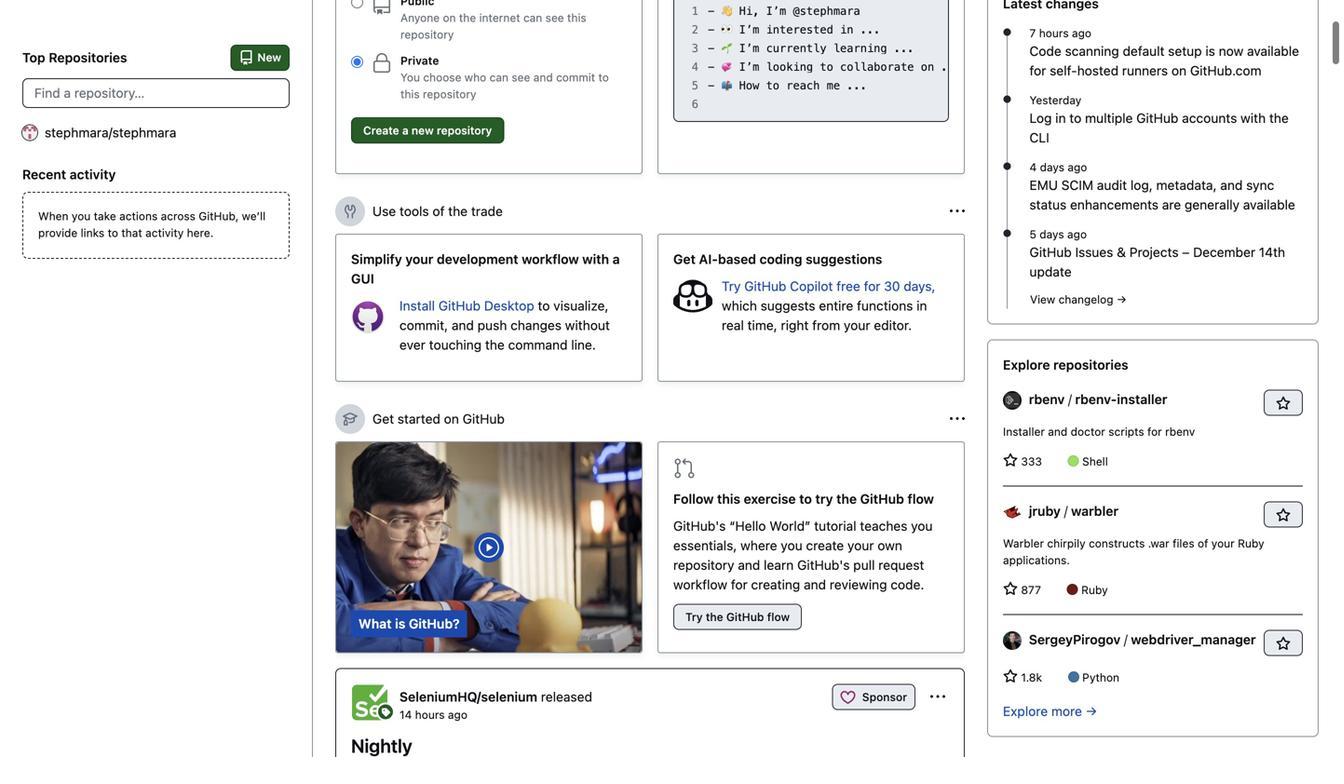 Task type: describe. For each thing, give the bounding box(es) containing it.
0 horizontal spatial is
[[395, 616, 405, 632]]

sergeypirogov / webdriver_manager
[[1029, 632, 1256, 647]]

to inside yesterday log in to multiple github accounts with the cli
[[1070, 110, 1082, 126]]

simplify your development workflow with a gui element
[[335, 234, 643, 382]]

trade
[[471, 204, 503, 219]]

in inside yesterday log in to multiple github accounts with the cli
[[1056, 110, 1066, 126]]

.war
[[1148, 537, 1170, 550]]

now
[[1219, 43, 1244, 59]]

rbenv / rbenv-installer
[[1029, 392, 1168, 407]]

editor.
[[874, 318, 912, 333]]

play image
[[478, 536, 500, 559]]

ago for issues
[[1067, 228, 1087, 241]]

coding
[[760, 251, 802, 267]]

@jruby profile image
[[1003, 503, 1022, 522]]

functions
[[857, 298, 913, 313]]

to right how
[[766, 79, 780, 92]]

seleniumhq/selenium released
[[400, 689, 592, 705]]

the left trade
[[448, 204, 468, 219]]

📫
[[721, 79, 733, 92]]

this inside private you choose who can see and commit to this repository
[[401, 88, 420, 101]]

top repositories
[[22, 50, 127, 65]]

→ for view changelog →
[[1117, 293, 1127, 306]]

github,
[[199, 210, 239, 223]]

this inside the anyone on the internet can see this repository
[[567, 11, 587, 24]]

tools
[[400, 204, 429, 219]]

github right "started"
[[463, 411, 505, 427]]

... up learning
[[860, 23, 881, 36]]

top
[[22, 50, 45, 65]]

interested
[[766, 23, 833, 36]]

... up collaborate
[[894, 42, 914, 55]]

ago down the seleniumhq/selenium link
[[448, 708, 468, 721]]

/ for stephmara
[[109, 125, 112, 140]]

to inside 'to visualize, commit, and push changes without ever touching the command line.'
[[538, 298, 550, 313]]

a inside button
[[402, 124, 409, 137]]

for inside 7 hours ago code scanning default setup is now available for self-hosted runners on github.com
[[1030, 63, 1046, 78]]

scripts
[[1109, 425, 1144, 438]]

log
[[1030, 110, 1052, 126]]

github inside simplify your development workflow with a gui element
[[439, 298, 481, 313]]

hosted
[[1077, 63, 1119, 78]]

@stephmara
[[793, 5, 860, 18]]

essentials,
[[673, 538, 737, 553]]

@sergeypirogov profile image
[[1003, 632, 1022, 650]]

github inside 5 days ago github issues & projects – december 14th update
[[1030, 244, 1072, 260]]

internet
[[479, 11, 520, 24]]

follow
[[673, 491, 714, 507]]

star image for rbenv / rbenv-installer
[[1003, 453, 1018, 468]]

i'm right the hi,
[[766, 5, 786, 18]]

the inside the anyone on the internet can see this repository
[[459, 11, 476, 24]]

code.
[[891, 577, 924, 592]]

scanning
[[1065, 43, 1119, 59]]

1 horizontal spatial flow
[[908, 491, 934, 507]]

3 - from the top
[[708, 42, 715, 55]]

repo image
[[371, 0, 393, 15]]

14 hours ago
[[400, 708, 468, 721]]

new
[[412, 124, 434, 137]]

explore repositories navigation
[[987, 339, 1319, 737]]

shell
[[1082, 455, 1108, 468]]

what is github? link
[[336, 442, 653, 652]]

2
[[692, 23, 699, 36]]

pull
[[853, 557, 875, 573]]

emu scim audit log, metadata, and sync status enhancements are generally available link
[[1030, 175, 1303, 215]]

what is github? element
[[335, 442, 653, 653]]

here.
[[187, 226, 214, 239]]

anyone on the internet can see this repository
[[401, 11, 587, 41]]

your inside warbler chirpily constructs .war files of your ruby applications.
[[1212, 537, 1235, 550]]

install
[[400, 298, 435, 313]]

warbler
[[1003, 537, 1044, 550]]

multiple
[[1085, 110, 1133, 126]]

can for internet
[[523, 11, 542, 24]]

hours for 14 hours ago
[[415, 708, 445, 721]]

get for get ai-based coding suggestions
[[673, 251, 696, 267]]

get started on github
[[373, 411, 505, 427]]

1 horizontal spatial github's
[[797, 557, 850, 573]]

repository inside button
[[437, 124, 492, 137]]

see for and
[[512, 71, 530, 84]]

install github desktop link
[[400, 298, 538, 313]]

@seleniumhq profile image
[[351, 684, 388, 721]]

dot fill image for emu scim audit log, metadata, and sync status enhancements are generally available
[[1000, 159, 1015, 174]]

on inside 7 hours ago code scanning default setup is now available for self-hosted runners on github.com
[[1172, 63, 1187, 78]]

simplify your development workflow with a gui
[[351, 251, 620, 286]]

follow this exercise to try the github flow
[[673, 491, 934, 507]]

get ai-based coding suggestions element
[[658, 234, 965, 382]]

exercise
[[744, 491, 796, 507]]

1 stephmara from the left
[[45, 125, 109, 140]]

tutorial
[[814, 518, 857, 534]]

status
[[1030, 197, 1067, 212]]

–
[[1182, 244, 1190, 260]]

with inside yesterday log in to multiple github accounts with the cli
[[1241, 110, 1266, 126]]

to up me at top right
[[820, 61, 833, 74]]

why am i seeing this? image for use tools of the trade
[[950, 204, 965, 219]]

5 days ago github issues & projects – december 14th update
[[1030, 228, 1285, 279]]

yesterday log in to multiple github accounts with the cli
[[1030, 94, 1289, 145]]

why am i seeing this? image for get started on github
[[950, 412, 965, 427]]

github.com
[[1190, 63, 1262, 78]]

scim
[[1062, 177, 1094, 193]]

what
[[359, 616, 392, 632]]

you inside when you take actions across github, we'll provide links to that activity here.
[[72, 210, 91, 223]]

creating
[[751, 577, 800, 592]]

seleniumhq/selenium link
[[400, 689, 538, 705]]

create
[[363, 124, 399, 137]]

333
[[1018, 455, 1042, 468]]

audit
[[1097, 177, 1127, 193]]

/ for rbenv
[[1068, 392, 1072, 407]]

and inside 'to visualize, commit, and push changes without ever touching the command line.'
[[452, 318, 474, 333]]

suggestions
[[806, 251, 882, 267]]

30
[[884, 279, 900, 294]]

sponsor
[[862, 691, 907, 704]]

without
[[565, 318, 610, 333]]

try for try github copilot free for 30 days, which suggests entire functions in real time, right from your editor.
[[722, 279, 741, 294]]

explore for explore more →
[[1003, 704, 1048, 719]]

to inside when you take actions across github, we'll provide links to that activity here.
[[108, 226, 118, 239]]

for inside github's "hello world" tutorial teaches you essentials, where you create your own repository and learn github's pull request workflow for creating and reviewing code.
[[731, 577, 748, 592]]

and down "where"
[[738, 557, 760, 573]]

0 vertical spatial github's
[[673, 518, 726, 534]]

the inside yesterday log in to multiple github accounts with the cli
[[1269, 110, 1289, 126]]

i'm right 🌱
[[739, 42, 759, 55]]

the inside 'to visualize, commit, and push changes without ever touching the command line.'
[[485, 337, 505, 353]]

repository inside github's "hello world" tutorial teaches you essentials, where you create your own repository and learn github's pull request workflow for creating and reviewing code.
[[673, 557, 734, 573]]

time,
[[748, 318, 777, 333]]

star this repository image
[[1276, 637, 1291, 651]]

/ for sergeypirogov
[[1124, 632, 1128, 647]]

view
[[1030, 293, 1056, 306]]

2 - from the top
[[708, 23, 715, 36]]

activity inside when you take actions across github, we'll provide links to that activity here.
[[145, 226, 184, 239]]

for inside try github copilot free for 30 days, which suggests entire functions in real time, right from your editor.
[[864, 279, 881, 294]]

and inside "4 days ago emu scim audit log, metadata, and sync status enhancements are generally available"
[[1220, 177, 1243, 193]]

1 horizontal spatial you
[[781, 538, 803, 553]]

available inside 7 hours ago code scanning default setup is now available for self-hosted runners on github.com
[[1247, 43, 1299, 59]]

that
[[121, 226, 142, 239]]

recent
[[22, 167, 66, 182]]

the right try
[[837, 491, 857, 507]]

to visualize, commit, and push changes without ever touching the command line.
[[400, 298, 610, 353]]

applications.
[[1003, 554, 1070, 567]]

the down essentials, at the right of page
[[706, 611, 723, 624]]

reach
[[786, 79, 820, 92]]

get for get started on github
[[373, 411, 394, 427]]

provide
[[38, 226, 78, 239]]

feed tag image
[[378, 705, 393, 720]]

warbler
[[1071, 503, 1119, 519]]

to inside private you choose who can see and commit to this repository
[[598, 71, 609, 84]]

github?
[[409, 616, 460, 632]]

your inside try github copilot free for 30 days, which suggests entire functions in real time, right from your editor.
[[844, 318, 870, 333]]

when you take actions across github, we'll provide links to that activity here.
[[38, 210, 266, 239]]

ago for scanning
[[1072, 26, 1092, 39]]

github down creating
[[726, 611, 764, 624]]

line.
[[571, 337, 596, 353]]

self-
[[1050, 63, 1077, 78]]

your inside simplify your development workflow with a gui
[[405, 251, 434, 267]]

explore more →
[[1003, 704, 1097, 719]]

create a new repository element
[[351, 0, 627, 151]]

use tools of the trade
[[373, 204, 503, 219]]

private you choose who can see and commit to this repository
[[401, 54, 609, 101]]

💞️
[[721, 61, 733, 74]]

github inside try github copilot free for 30 days, which suggests entire functions in real time, right from your editor.
[[744, 279, 787, 294]]

flow inside try the github flow link
[[767, 611, 790, 624]]

see for this
[[546, 11, 564, 24]]



Task type: vqa. For each thing, say whether or not it's contained in the screenshot.
2nd chevron right image from the bottom
no



Task type: locate. For each thing, give the bounding box(es) containing it.
world"
[[770, 518, 811, 534]]

1 vertical spatial can
[[490, 71, 509, 84]]

0 vertical spatial rbenv
[[1029, 392, 1065, 407]]

0 vertical spatial hours
[[1039, 26, 1069, 39]]

repo link element
[[832, 684, 931, 710]]

1 - from the top
[[708, 5, 715, 18]]

4 up emu
[[1030, 161, 1037, 174]]

1 explore from the top
[[1003, 357, 1050, 372]]

0 horizontal spatial can
[[490, 71, 509, 84]]

github up "teaches"
[[860, 491, 904, 507]]

you up links
[[72, 210, 91, 223]]

0 vertical spatial dot fill image
[[1000, 159, 1015, 174]]

3 star image from the top
[[1003, 669, 1018, 684]]

github up the push
[[439, 298, 481, 313]]

try for try the github flow
[[686, 611, 703, 624]]

and left the commit
[[533, 71, 553, 84]]

to down take
[[108, 226, 118, 239]]

star image down installer
[[1003, 453, 1018, 468]]

hours for 7 hours ago code scanning default setup is now available for self-hosted runners on github.com
[[1039, 26, 1069, 39]]

your right files at the bottom right of the page
[[1212, 537, 1235, 550]]

0 vertical spatial a
[[402, 124, 409, 137]]

and right creating
[[804, 577, 826, 592]]

issues
[[1075, 244, 1113, 260]]

the left internet
[[459, 11, 476, 24]]

on
[[443, 11, 456, 24], [921, 61, 934, 74], [1172, 63, 1187, 78], [444, 411, 459, 427]]

for down code
[[1030, 63, 1046, 78]]

stephmara down top repositories search field at the left top of the page
[[112, 125, 176, 140]]

14
[[400, 708, 412, 721]]

command
[[508, 337, 568, 353]]

entire
[[819, 298, 853, 313]]

why am i seeing this? image
[[950, 204, 965, 219], [950, 412, 965, 427]]

hours right 14
[[415, 708, 445, 721]]

0 vertical spatial activity
[[70, 167, 116, 182]]

"hello
[[730, 518, 766, 534]]

code
[[1030, 43, 1062, 59]]

of right files at the bottom right of the page
[[1198, 537, 1208, 550]]

0 vertical spatial dot fill image
[[1000, 25, 1015, 39]]

0 vertical spatial star image
[[1003, 453, 1018, 468]]

in inside try github copilot free for 30 days, which suggests entire functions in real time, right from your editor.
[[917, 298, 927, 313]]

your inside github's "hello world" tutorial teaches you essentials, where you create your own repository and learn github's pull request workflow for creating and reviewing code.
[[848, 538, 874, 553]]

your right simplify
[[405, 251, 434, 267]]

can right who
[[490, 71, 509, 84]]

suggests
[[761, 298, 816, 313]]

setup
[[1168, 43, 1202, 59]]

0 vertical spatial flow
[[908, 491, 934, 507]]

&
[[1117, 244, 1126, 260]]

4 inside "4 days ago emu scim audit log, metadata, and sync status enhancements are generally available"
[[1030, 161, 1037, 174]]

is inside 7 hours ago code scanning default setup is now available for self-hosted runners on github.com
[[1206, 43, 1215, 59]]

to right the commit
[[598, 71, 609, 84]]

1 vertical spatial activity
[[145, 226, 184, 239]]

0 horizontal spatial activity
[[70, 167, 116, 182]]

2 vertical spatial this
[[717, 491, 741, 507]]

and up generally
[[1220, 177, 1243, 193]]

1 horizontal spatial a
[[613, 251, 620, 267]]

star image for jruby / warbler
[[1003, 582, 1018, 596]]

1 vertical spatial try
[[686, 611, 703, 624]]

0 horizontal spatial see
[[512, 71, 530, 84]]

1 vertical spatial why am i seeing this? image
[[950, 412, 965, 427]]

star this repository image for jruby / warbler
[[1276, 508, 1291, 523]]

github desktop image
[[351, 300, 385, 333]]

activity up take
[[70, 167, 116, 182]]

0 horizontal spatial workflow
[[522, 251, 579, 267]]

your down the entire
[[844, 318, 870, 333]]

push
[[478, 318, 507, 333]]

tools image
[[343, 204, 358, 219]]

4 down 3
[[692, 61, 699, 74]]

in down yesterday
[[1056, 110, 1066, 126]]

2 dot fill image from the top
[[1000, 92, 1015, 107]]

and left doctor
[[1048, 425, 1068, 438]]

in for 30
[[917, 298, 927, 313]]

which
[[722, 298, 757, 313]]

2 star image from the top
[[1003, 582, 1018, 596]]

1 horizontal spatial is
[[1206, 43, 1215, 59]]

1 vertical spatial a
[[613, 251, 620, 267]]

stephmara up recent activity
[[45, 125, 109, 140]]

based
[[718, 251, 756, 267]]

rbenv
[[1029, 392, 1065, 407], [1165, 425, 1195, 438]]

0 horizontal spatial 4
[[692, 61, 699, 74]]

1 vertical spatial flow
[[767, 611, 790, 624]]

1 dot fill image from the top
[[1000, 25, 1015, 39]]

changelog
[[1059, 293, 1114, 306]]

see
[[546, 11, 564, 24], [512, 71, 530, 84]]

use
[[373, 204, 396, 219]]

... right me at top right
[[847, 79, 867, 92]]

and inside private you choose who can see and commit to this repository
[[533, 71, 553, 84]]

→ for explore more →
[[1086, 704, 1097, 719]]

to left try
[[799, 491, 812, 507]]

1 horizontal spatial rbenv
[[1165, 425, 1195, 438]]

with right accounts
[[1241, 110, 1266, 126]]

github issues & projects – december 14th update link
[[1030, 243, 1303, 282]]

2 why am i seeing this? image from the top
[[950, 412, 965, 427]]

1 vertical spatial days
[[1040, 228, 1064, 241]]

started
[[398, 411, 441, 427]]

0 vertical spatial star this repository image
[[1276, 396, 1291, 411]]

2 vertical spatial you
[[781, 538, 803, 553]]

python
[[1082, 671, 1120, 684]]

github's down create
[[797, 557, 850, 573]]

get ai-based coding suggestions
[[673, 251, 882, 267]]

1 horizontal spatial get
[[673, 251, 696, 267]]

0 horizontal spatial you
[[72, 210, 91, 223]]

this down you
[[401, 88, 420, 101]]

available down sync
[[1243, 197, 1295, 212]]

5 down status
[[1030, 228, 1037, 241]]

jruby
[[1029, 503, 1061, 519]]

days down status
[[1040, 228, 1064, 241]]

star this repository image
[[1276, 396, 1291, 411], [1276, 508, 1291, 523]]

changes
[[511, 318, 562, 333]]

in for @stephmara
[[840, 23, 854, 36]]

try inside try github copilot free for 30 days, which suggests entire functions in real time, right from your editor.
[[722, 279, 741, 294]]

1 horizontal spatial 4
[[1030, 161, 1037, 174]]

when
[[38, 210, 68, 223]]

mortar board image
[[343, 412, 358, 427]]

0 vertical spatial 4
[[692, 61, 699, 74]]

dot fill image
[[1000, 25, 1015, 39], [1000, 92, 1015, 107]]

1 vertical spatial →
[[1086, 704, 1097, 719]]

days up emu
[[1040, 161, 1065, 174]]

0 vertical spatial in
[[840, 23, 854, 36]]

recent activity
[[22, 167, 116, 182]]

repository down choose
[[423, 88, 476, 101]]

repository
[[401, 28, 454, 41], [423, 88, 476, 101], [437, 124, 492, 137], [673, 557, 734, 573]]

- left 👋
[[708, 5, 715, 18]]

code scanning default setup is now available for self-hosted runners on github.com link
[[1030, 41, 1303, 80]]

this up the commit
[[567, 11, 587, 24]]

days
[[1040, 161, 1065, 174], [1040, 228, 1064, 241]]

take
[[94, 210, 116, 223]]

→ right more
[[1086, 704, 1097, 719]]

ago inside "4 days ago emu scim audit log, metadata, and sync status enhancements are generally available"
[[1068, 161, 1087, 174]]

can inside private you choose who can see and commit to this repository
[[490, 71, 509, 84]]

4 - from the top
[[708, 61, 715, 74]]

0 horizontal spatial stephmara
[[45, 125, 109, 140]]

is right what at bottom left
[[395, 616, 405, 632]]

to down yesterday
[[1070, 110, 1082, 126]]

- left 📫 at the right top of page
[[708, 79, 715, 92]]

@rbenv profile image
[[1003, 391, 1022, 410]]

repositories
[[49, 50, 127, 65]]

0 horizontal spatial ruby
[[1082, 583, 1108, 596]]

github inside yesterday log in to multiple github accounts with the cli
[[1137, 110, 1179, 126]]

simplify
[[351, 251, 402, 267]]

teaches
[[860, 518, 908, 534]]

1 star image from the top
[[1003, 453, 1018, 468]]

generally
[[1185, 197, 1240, 212]]

workflow inside simplify your development workflow with a gui
[[522, 251, 579, 267]]

this inside try the github flow element
[[717, 491, 741, 507]]

repository down essentials, at the right of page
[[673, 557, 734, 573]]

days inside 5 days ago github issues & projects – december 14th update
[[1040, 228, 1064, 241]]

repositories
[[1054, 357, 1129, 372]]

1 horizontal spatial with
[[1241, 110, 1266, 126]]

1 horizontal spatial see
[[546, 11, 564, 24]]

1 horizontal spatial stephmara
[[112, 125, 176, 140]]

1 horizontal spatial in
[[917, 298, 927, 313]]

for
[[1030, 63, 1046, 78], [864, 279, 881, 294], [1148, 425, 1162, 438], [731, 577, 748, 592]]

star image
[[1003, 453, 1018, 468], [1003, 582, 1018, 596], [1003, 669, 1018, 684]]

see inside the anyone on the internet can see this repository
[[546, 11, 564, 24]]

1 vertical spatial explore
[[1003, 704, 1048, 719]]

workflow down essentials, at the right of page
[[673, 577, 727, 592]]

0 horizontal spatial this
[[401, 88, 420, 101]]

0 vertical spatial of
[[433, 204, 445, 219]]

visualize,
[[553, 298, 609, 313]]

877
[[1018, 583, 1041, 596]]

1 dot fill image from the top
[[1000, 159, 1015, 174]]

your up pull
[[848, 538, 874, 553]]

1 vertical spatial of
[[1198, 537, 1208, 550]]

stephmara image
[[22, 125, 37, 140]]

ruby down constructs
[[1082, 583, 1108, 596]]

metadata,
[[1156, 177, 1217, 193]]

1 vertical spatial available
[[1243, 197, 1295, 212]]

your
[[405, 251, 434, 267], [844, 318, 870, 333], [1212, 537, 1235, 550], [848, 538, 874, 553]]

None radio
[[351, 0, 363, 8], [351, 56, 363, 68], [351, 0, 363, 8], [351, 56, 363, 68]]

on down setup
[[1172, 63, 1187, 78]]

on right "started"
[[444, 411, 459, 427]]

rbenv down installer
[[1165, 425, 1195, 438]]

0 vertical spatial try
[[722, 279, 741, 294]]

github right the multiple
[[1137, 110, 1179, 126]]

try down essentials, at the right of page
[[686, 611, 703, 624]]

explore more → link
[[1003, 704, 1097, 719]]

1 vertical spatial is
[[395, 616, 405, 632]]

github
[[1137, 110, 1179, 126], [1030, 244, 1072, 260], [744, 279, 787, 294], [439, 298, 481, 313], [463, 411, 505, 427], [860, 491, 904, 507], [726, 611, 764, 624]]

try github copilot free for 30 days, link
[[722, 279, 936, 294]]

1 star this repository image from the top
[[1276, 396, 1291, 411]]

we'll
[[242, 210, 266, 223]]

and down install github desktop link
[[452, 318, 474, 333]]

/
[[109, 125, 112, 140], [1068, 392, 1072, 407], [1064, 503, 1068, 519], [1124, 632, 1128, 647]]

get left the ai-
[[673, 251, 696, 267]]

0 horizontal spatial github's
[[673, 518, 726, 534]]

0 horizontal spatial 5
[[692, 79, 699, 92]]

ago up scanning
[[1072, 26, 1092, 39]]

workflow inside github's "hello world" tutorial teaches you essentials, where you create your own repository and learn github's pull request workflow for creating and reviewing code.
[[673, 577, 727, 592]]

2 horizontal spatial you
[[911, 518, 933, 534]]

explore up @rbenv profile image
[[1003, 357, 1050, 372]]

0 vertical spatial why am i seeing this? image
[[950, 204, 965, 219]]

4 days ago emu scim audit log, metadata, and sync status enhancements are generally available
[[1030, 161, 1295, 212]]

1 vertical spatial dot fill image
[[1000, 226, 1015, 241]]

in down days,
[[917, 298, 927, 313]]

1 horizontal spatial ruby
[[1238, 537, 1265, 550]]

1 horizontal spatial workflow
[[673, 577, 727, 592]]

ago inside 7 hours ago code scanning default setup is now available for self-hosted runners on github.com
[[1072, 26, 1092, 39]]

in up learning
[[840, 23, 854, 36]]

me
[[827, 79, 840, 92]]

1 horizontal spatial 5
[[1030, 228, 1037, 241]]

commit,
[[400, 318, 448, 333]]

can for who
[[490, 71, 509, 84]]

github up update
[[1030, 244, 1072, 260]]

1 vertical spatial github's
[[797, 557, 850, 573]]

this up "hello
[[717, 491, 741, 507]]

chirpily
[[1047, 537, 1086, 550]]

1 horizontal spatial can
[[523, 11, 542, 24]]

dot fill image left yesterday
[[1000, 92, 1015, 107]]

1 horizontal spatial activity
[[145, 226, 184, 239]]

hours inside 7 hours ago code scanning default setup is now available for self-hosted runners on github.com
[[1039, 26, 1069, 39]]

ago up the issues
[[1067, 228, 1087, 241]]

github down get ai-based coding suggestions
[[744, 279, 787, 294]]

see inside private you choose who can see and commit to this repository
[[512, 71, 530, 84]]

try up which
[[722, 279, 741, 294]]

ago up scim at the top right of the page
[[1068, 161, 1087, 174]]

5 inside 5 days ago github issues & projects – december 14th update
[[1030, 228, 1037, 241]]

Find a repository… text field
[[22, 78, 290, 108]]

for left 30
[[864, 279, 881, 294]]

to inside try the github flow element
[[799, 491, 812, 507]]

own
[[878, 538, 902, 553]]

1 vertical spatial workflow
[[673, 577, 727, 592]]

is left now
[[1206, 43, 1215, 59]]

- left 🌱
[[708, 42, 715, 55]]

days inside "4 days ago emu scim audit log, metadata, and sync status enhancements are generally available"
[[1040, 161, 1065, 174]]

2 star this repository image from the top
[[1276, 508, 1291, 523]]

0 vertical spatial get
[[673, 251, 696, 267]]

1 vertical spatial ruby
[[1082, 583, 1108, 596]]

get right mortar board icon
[[373, 411, 394, 427]]

links
[[81, 226, 105, 239]]

try github copilot free for 30 days, which suggests entire functions in real time, right from your editor.
[[722, 279, 936, 333]]

1 vertical spatial dot fill image
[[1000, 92, 1015, 107]]

create
[[806, 538, 844, 553]]

0 vertical spatial ruby
[[1238, 537, 1265, 550]]

4 inside 1 - 👋 hi, i'm @stephmara 2 - 👀 i'm interested in ... 3 - 🌱 i'm currently learning ... 4 - 💞️ i'm looking to collaborate on ... 5 - 📫 how to reach me ... 6
[[692, 61, 699, 74]]

you down world"
[[781, 538, 803, 553]]

2 stephmara from the left
[[112, 125, 176, 140]]

0 horizontal spatial of
[[433, 204, 445, 219]]

log in to multiple github accounts with the cli link
[[1030, 108, 1303, 148]]

1 vertical spatial in
[[1056, 110, 1066, 126]]

on right collaborate
[[921, 61, 934, 74]]

the down the push
[[485, 337, 505, 353]]

dot fill image for code scanning default setup is now available for self-hosted runners on github.com
[[1000, 25, 1015, 39]]

0 horizontal spatial flow
[[767, 611, 790, 624]]

flow up "request"
[[908, 491, 934, 507]]

star this repository image for rbenv / rbenv-installer
[[1276, 396, 1291, 411]]

choose
[[423, 71, 461, 84]]

2 vertical spatial in
[[917, 298, 927, 313]]

with inside simplify your development workflow with a gui
[[582, 251, 609, 267]]

0 horizontal spatial get
[[373, 411, 394, 427]]

more
[[1052, 704, 1082, 719]]

ruby inside warbler chirpily constructs .war files of your ruby applications.
[[1238, 537, 1265, 550]]

dot fill image for log in to multiple github accounts with the cli
[[1000, 92, 1015, 107]]

on inside 1 - 👋 hi, i'm @stephmara 2 - 👀 i'm interested in ... 3 - 🌱 i'm currently learning ... 4 - 💞️ i'm looking to collaborate on ... 5 - 📫 how to reach me ... 6
[[921, 61, 934, 74]]

stephmara / stephmara
[[45, 125, 176, 140]]

dot fill image left 7
[[1000, 25, 1015, 39]]

heart image
[[841, 690, 856, 705]]

how
[[739, 79, 759, 92]]

2 explore from the top
[[1003, 704, 1048, 719]]

1 vertical spatial see
[[512, 71, 530, 84]]

sync
[[1246, 177, 1274, 193]]

- left 💞️
[[708, 61, 715, 74]]

feed item heading menu image
[[931, 690, 945, 705]]

available
[[1247, 43, 1299, 59], [1243, 197, 1295, 212]]

/ left rbenv-
[[1068, 392, 1072, 407]]

5
[[692, 79, 699, 92], [1030, 228, 1037, 241]]

0 vertical spatial is
[[1206, 43, 1215, 59]]

see right internet
[[546, 11, 564, 24]]

Top Repositories search field
[[22, 78, 290, 108]]

ago for scim
[[1068, 161, 1087, 174]]

a inside simplify your development workflow with a gui
[[613, 251, 620, 267]]

runners
[[1122, 63, 1168, 78]]

/ for jruby
[[1064, 503, 1068, 519]]

1 vertical spatial this
[[401, 88, 420, 101]]

2 dot fill image from the top
[[1000, 226, 1015, 241]]

of inside warbler chirpily constructs .war files of your ruby applications.
[[1198, 537, 1208, 550]]

/ up recent activity
[[109, 125, 112, 140]]

1 horizontal spatial of
[[1198, 537, 1208, 550]]

explore for explore repositories
[[1003, 357, 1050, 372]]

0 horizontal spatial with
[[582, 251, 609, 267]]

...
[[860, 23, 881, 36], [894, 42, 914, 55], [941, 61, 961, 74], [847, 79, 867, 92]]

why am i seeing this? image left status
[[950, 204, 965, 219]]

1 days from the top
[[1040, 161, 1065, 174]]

rbenv right @rbenv profile image
[[1029, 392, 1065, 407]]

0 vertical spatial can
[[523, 11, 542, 24]]

try the github flow element
[[658, 442, 965, 653]]

1 horizontal spatial →
[[1117, 293, 1127, 306]]

0 vertical spatial explore
[[1003, 357, 1050, 372]]

0 horizontal spatial a
[[402, 124, 409, 137]]

can inside the anyone on the internet can see this repository
[[523, 11, 542, 24]]

1 vertical spatial 5
[[1030, 228, 1037, 241]]

in inside 1 - 👋 hi, i'm @stephmara 2 - 👀 i'm interested in ... 3 - 🌱 i'm currently learning ... 4 - 💞️ i'm looking to collaborate on ... 5 - 📫 how to reach me ... 6
[[840, 23, 854, 36]]

projects
[[1130, 244, 1179, 260]]

0 vertical spatial 5
[[692, 79, 699, 92]]

i'm down the hi,
[[739, 23, 759, 36]]

star image down applications.
[[1003, 582, 1018, 596]]

1 vertical spatial hours
[[415, 708, 445, 721]]

dot fill image
[[1000, 159, 1015, 174], [1000, 226, 1015, 241]]

explore down 1.8k
[[1003, 704, 1048, 719]]

days for emu
[[1040, 161, 1065, 174]]

cli
[[1030, 130, 1050, 145]]

ai-
[[699, 251, 718, 267]]

0 horizontal spatial rbenv
[[1029, 392, 1065, 407]]

1 vertical spatial 4
[[1030, 161, 1037, 174]]

0 horizontal spatial →
[[1086, 704, 1097, 719]]

view changelog →
[[1030, 293, 1127, 306]]

actions
[[119, 210, 158, 223]]

dot fill image for github issues & projects – december 14th update
[[1000, 226, 1015, 241]]

right
[[781, 318, 809, 333]]

1 vertical spatial with
[[582, 251, 609, 267]]

1 vertical spatial rbenv
[[1165, 425, 1195, 438]]

1 vertical spatial star image
[[1003, 582, 1018, 596]]

sponsor link
[[832, 684, 916, 710]]

2 days from the top
[[1040, 228, 1064, 241]]

repository inside private you choose who can see and commit to this repository
[[423, 88, 476, 101]]

of right tools
[[433, 204, 445, 219]]

repository down anyone
[[401, 28, 454, 41]]

5 - from the top
[[708, 79, 715, 92]]

development
[[437, 251, 518, 267]]

git pull request image
[[673, 457, 696, 480]]

available inside "4 days ago emu scim audit log, metadata, and sync status enhancements are generally available"
[[1243, 197, 1295, 212]]

flow
[[908, 491, 934, 507], [767, 611, 790, 624]]

/ right jruby
[[1064, 503, 1068, 519]]

ago inside 5 days ago github issues & projects – december 14th update
[[1067, 228, 1087, 241]]

0 vertical spatial this
[[567, 11, 587, 24]]

4
[[692, 61, 699, 74], [1030, 161, 1037, 174]]

1 why am i seeing this? image from the top
[[950, 204, 965, 219]]

→ inside explore repositories navigation
[[1086, 704, 1097, 719]]

workflow up visualize,
[[522, 251, 579, 267]]

for right the scripts
[[1148, 425, 1162, 438]]

2 vertical spatial star image
[[1003, 669, 1018, 684]]

1 vertical spatial get
[[373, 411, 394, 427]]

with
[[1241, 110, 1266, 126], [582, 251, 609, 267]]

1 vertical spatial you
[[911, 518, 933, 534]]

and inside explore repositories navigation
[[1048, 425, 1068, 438]]

5 inside 1 - 👋 hi, i'm @stephmara 2 - 👀 i'm interested in ... 3 - 🌱 i'm currently learning ... 4 - 💞️ i'm looking to collaborate on ... 5 - 📫 how to reach me ... 6
[[692, 79, 699, 92]]

commit
[[556, 71, 595, 84]]

on inside the anyone on the internet can see this repository
[[443, 11, 456, 24]]

jruby / warbler
[[1029, 503, 1119, 519]]

hours up code
[[1039, 26, 1069, 39]]

1 horizontal spatial this
[[567, 11, 587, 24]]

0 horizontal spatial in
[[840, 23, 854, 36]]

5 up 6
[[692, 79, 699, 92]]

lock image
[[371, 52, 393, 75]]

2 horizontal spatial in
[[1056, 110, 1066, 126]]

what is github? image
[[336, 442, 653, 652]]

for inside explore repositories navigation
[[1148, 425, 1162, 438]]

days for github
[[1040, 228, 1064, 241]]

repository inside the anyone on the internet can see this repository
[[401, 28, 454, 41]]

0 vertical spatial →
[[1117, 293, 1127, 306]]

1 vertical spatial star this repository image
[[1276, 508, 1291, 523]]

i'm up how
[[739, 61, 759, 74]]

2 horizontal spatial this
[[717, 491, 741, 507]]

ruby right files at the bottom right of the page
[[1238, 537, 1265, 550]]

0 vertical spatial see
[[546, 11, 564, 24]]

are
[[1162, 197, 1181, 212]]

1 horizontal spatial hours
[[1039, 26, 1069, 39]]

/ right sergeypirogov
[[1124, 632, 1128, 647]]

... right collaborate
[[941, 61, 961, 74]]

0 vertical spatial workflow
[[522, 251, 579, 267]]



